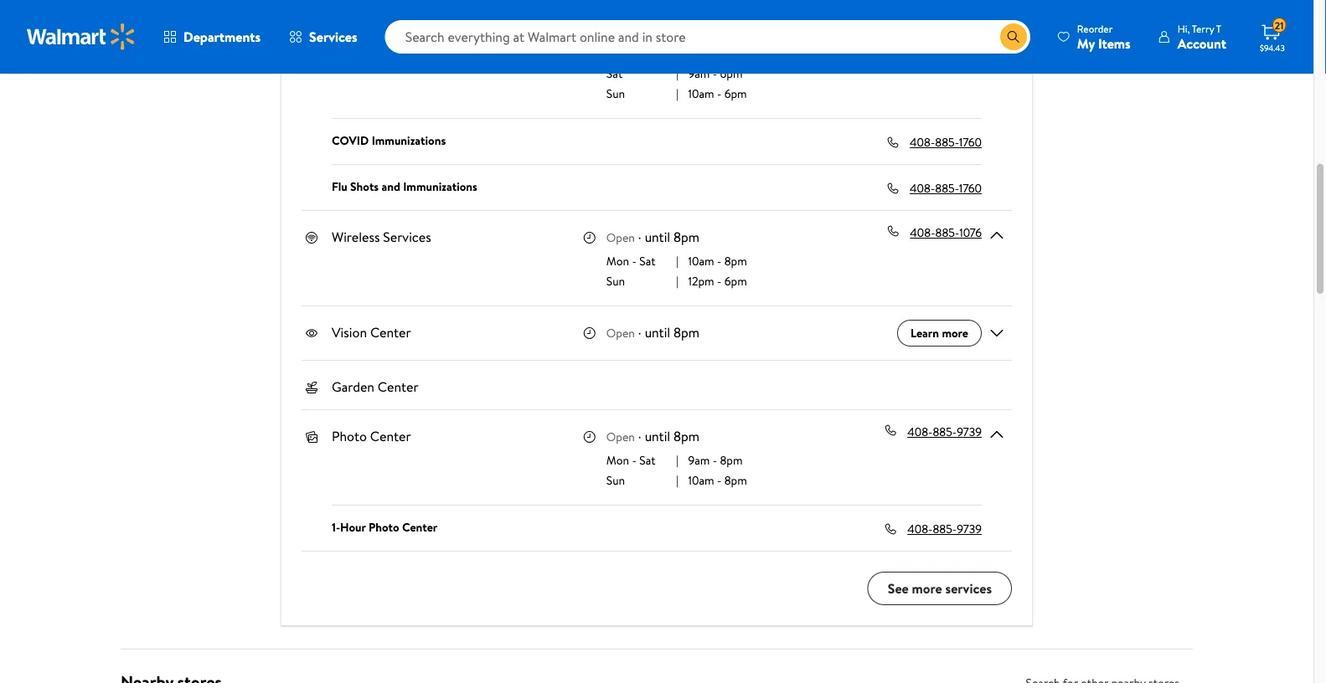 Task type: describe. For each thing, give the bounding box(es) containing it.
items
[[1098, 34, 1131, 52]]

mon for photo center
[[607, 453, 629, 469]]

mon - sat for wireless services
[[607, 253, 656, 270]]

3 open from the top
[[607, 325, 635, 342]]

center for photo center
[[370, 428, 411, 446]]

t
[[1217, 21, 1222, 36]]

departments button
[[149, 17, 275, 57]]

open · until 8pm for photo center
[[607, 428, 700, 446]]

open · until 8pm for wireless services
[[607, 228, 700, 247]]

408-885-1760 for flu shots and immunizations
[[910, 181, 982, 197]]

408- for flu shots and immunizations's 408-885-1760 link
[[910, 181, 935, 197]]

408- for third 408-885-1760 link from the bottom of the page
[[910, 59, 935, 76]]

a
[[898, 23, 904, 39]]

· for photo center
[[638, 428, 642, 446]]

6 | from the top
[[676, 453, 679, 469]]

885- for 408-885-1076 link
[[936, 225, 960, 241]]

2 408-885-9739 link from the top
[[908, 522, 989, 538]]

mon - fri
[[607, 46, 653, 62]]

1-
[[332, 520, 340, 536]]

services
[[946, 580, 992, 598]]

open for pharmacy
[[607, 23, 635, 39]]

learn more
[[911, 326, 969, 342]]

center for garden center
[[378, 378, 419, 397]]

sat for photo center
[[640, 453, 656, 469]]

search icon image
[[1007, 30, 1021, 44]]

1 horizontal spatial photo
[[369, 520, 399, 536]]

covid immunizations
[[332, 133, 446, 149]]

reorder
[[1077, 21, 1113, 36]]

3 | from the top
[[676, 85, 679, 102]]

Search search field
[[385, 20, 1031, 54]]

9am for until 8pm
[[688, 453, 710, 469]]

1 vertical spatial immunizations
[[403, 179, 478, 195]]

more for see
[[912, 580, 943, 598]]

account
[[1178, 34, 1227, 52]]

see more services
[[888, 580, 992, 598]]

0 horizontal spatial 7pm
[[674, 21, 699, 39]]

21
[[1275, 18, 1284, 32]]

center right the hour
[[402, 520, 438, 536]]

885- for second 408-885-9739 link from the bottom
[[933, 424, 957, 441]]

$94.43
[[1260, 42, 1285, 53]]

1076
[[960, 225, 982, 241]]

2 | from the top
[[676, 66, 679, 82]]

1-hour photo center
[[332, 520, 438, 536]]

see more services button
[[868, 573, 1012, 606]]

9am for until 7pm
[[688, 46, 710, 62]]

my
[[1077, 34, 1095, 52]]

vision center
[[332, 324, 411, 342]]

3 until from the top
[[645, 324, 671, 342]]

mon for wireless services
[[607, 253, 629, 270]]

center for vision center
[[370, 324, 411, 342]]

flu shots and immunizations
[[332, 179, 478, 195]]

sun for center
[[607, 473, 625, 489]]

refill a prescription
[[868, 23, 969, 39]]

9am - 7pm
[[688, 46, 742, 62]]

3 · from the top
[[638, 324, 642, 342]]

garden
[[332, 378, 375, 397]]

12pm
[[688, 273, 715, 289]]

9am - 6pm
[[688, 66, 743, 82]]

10am - 6pm
[[688, 85, 747, 102]]

reorder my items
[[1077, 21, 1131, 52]]

open for wireless services
[[607, 230, 635, 246]]

408- for 408-885-1076 link
[[910, 225, 936, 241]]

hi, terry t account
[[1178, 21, 1227, 52]]

408-885-9739 for 1st 408-885-9739 link from the bottom of the page
[[908, 522, 982, 538]]

wireless services
[[332, 228, 431, 247]]

5 | from the top
[[676, 273, 679, 289]]

4 | from the top
[[676, 253, 679, 270]]



Task type: locate. For each thing, give the bounding box(es) containing it.
1 vertical spatial sun
[[607, 273, 625, 289]]

sat for wireless services
[[640, 253, 656, 270]]

2 vertical spatial 408-885-1760
[[910, 181, 982, 197]]

Walmart Site-Wide search field
[[385, 20, 1031, 54]]

hour
[[340, 520, 366, 536]]

408-885-1760 link
[[910, 59, 982, 76], [910, 134, 989, 151], [910, 181, 989, 197]]

photo
[[332, 428, 367, 446], [369, 520, 399, 536]]

open for photo center
[[607, 429, 635, 446]]

immunizations
[[372, 133, 446, 149], [403, 179, 478, 195]]

408-
[[910, 59, 935, 76], [910, 134, 935, 151], [910, 181, 935, 197], [910, 225, 936, 241], [908, 424, 933, 441], [908, 522, 933, 538]]

open · until 7pm
[[607, 21, 699, 39]]

sun
[[607, 85, 625, 102], [607, 273, 625, 289], [607, 473, 625, 489]]

1 mon - sat from the top
[[607, 253, 656, 270]]

1 1760 from the top
[[959, 59, 982, 76]]

2 9am from the top
[[688, 66, 710, 82]]

0 vertical spatial 408-885-9739 link
[[908, 424, 982, 446]]

more
[[942, 326, 969, 342], [912, 580, 943, 598]]

408-885-1760
[[910, 59, 982, 76], [910, 134, 982, 151], [910, 181, 982, 197]]

1 408-885-9739 link from the top
[[908, 424, 982, 446]]

4 · from the top
[[638, 428, 642, 446]]

0 horizontal spatial services
[[309, 28, 358, 46]]

0 vertical spatial 9739
[[957, 424, 982, 441]]

open
[[607, 23, 635, 39], [607, 230, 635, 246], [607, 325, 635, 342], [607, 429, 635, 446]]

4 open from the top
[[607, 429, 635, 446]]

garden center
[[332, 378, 419, 397]]

center right vision
[[370, 324, 411, 342]]

408- for 408-885-1760 link associated with covid immunizations
[[910, 134, 935, 151]]

408-885-1760 link for covid immunizations
[[910, 134, 989, 151]]

0 vertical spatial more
[[942, 326, 969, 342]]

0 vertical spatial 408-885-1760
[[910, 59, 982, 76]]

open · until 8pm up "9am - 8pm"
[[607, 428, 700, 446]]

1760 for flu shots and immunizations
[[959, 181, 982, 197]]

more right see
[[912, 580, 943, 598]]

0 vertical spatial photo
[[332, 428, 367, 446]]

1 vertical spatial photo
[[369, 520, 399, 536]]

1760
[[959, 59, 982, 76], [959, 134, 982, 151], [959, 181, 982, 197]]

-
[[632, 46, 637, 62], [713, 46, 717, 62], [713, 66, 717, 82], [717, 85, 722, 102], [632, 253, 637, 270], [717, 253, 722, 270], [717, 273, 722, 289], [632, 453, 637, 469], [713, 453, 717, 469], [717, 473, 722, 489]]

until for wireless services
[[645, 228, 671, 247]]

1 horizontal spatial 7pm
[[720, 46, 742, 62]]

2 vertical spatial 408-885-1760 link
[[910, 181, 989, 197]]

1 vertical spatial 7pm
[[720, 46, 742, 62]]

mon for pharmacy
[[607, 46, 629, 62]]

open · until 8pm up 12pm
[[607, 228, 700, 247]]

covid
[[332, 133, 369, 149]]

2 open from the top
[[607, 230, 635, 246]]

0 vertical spatial services
[[309, 28, 358, 46]]

1 9am from the top
[[688, 46, 710, 62]]

0 vertical spatial 408-885-9739
[[908, 424, 982, 441]]

1 vertical spatial 10am - 8pm
[[688, 473, 747, 489]]

open · until 8pm down 12pm
[[607, 324, 700, 342]]

0 horizontal spatial photo
[[332, 428, 367, 446]]

2 mon from the top
[[607, 253, 629, 270]]

10am up 12pm
[[688, 253, 714, 270]]

1 | from the top
[[676, 46, 679, 62]]

885- for 1st 408-885-9739 link from the bottom of the page
[[933, 522, 957, 538]]

885- for flu shots and immunizations's 408-885-1760 link
[[935, 181, 959, 197]]

0 vertical spatial 10am - 8pm
[[688, 253, 747, 270]]

3 9am from the top
[[688, 453, 710, 469]]

vision
[[332, 324, 367, 342]]

0 vertical spatial 408-885-1760 link
[[910, 59, 982, 76]]

and
[[382, 179, 400, 195]]

more inside learn more link
[[942, 326, 969, 342]]

until
[[645, 21, 671, 39], [645, 228, 671, 247], [645, 324, 671, 342], [645, 428, 671, 446]]

walmart image
[[27, 23, 136, 50]]

2 vertical spatial open · until 8pm
[[607, 428, 700, 446]]

3 open · until 8pm from the top
[[607, 428, 700, 446]]

0 vertical spatial immunizations
[[372, 133, 446, 149]]

3 sun from the top
[[607, 473, 625, 489]]

10am - 8pm
[[688, 253, 747, 270], [688, 473, 747, 489]]

2 vertical spatial sat
[[640, 453, 656, 469]]

9739
[[957, 424, 982, 441], [957, 522, 982, 538]]

until for pharmacy
[[645, 21, 671, 39]]

services
[[309, 28, 358, 46], [383, 228, 431, 247]]

1 vertical spatial mon
[[607, 253, 629, 270]]

2 sun from the top
[[607, 273, 625, 289]]

services button
[[275, 17, 372, 57]]

hi,
[[1178, 21, 1190, 36]]

10am down "9am - 8pm"
[[688, 473, 714, 489]]

see
[[888, 580, 909, 598]]

7 | from the top
[[676, 473, 679, 489]]

0 vertical spatial mon
[[607, 46, 629, 62]]

6pm up 10am - 6pm
[[720, 66, 743, 82]]

sun for services
[[607, 273, 625, 289]]

2 408-885-1760 link from the top
[[910, 134, 989, 151]]

2 vertical spatial sun
[[607, 473, 625, 489]]

6pm for 8pm
[[725, 273, 747, 289]]

408-885-1760 for covid immunizations
[[910, 134, 982, 151]]

1 10am - 8pm from the top
[[688, 253, 747, 270]]

408- for second 408-885-9739 link from the bottom
[[908, 424, 933, 441]]

fri
[[640, 46, 653, 62]]

departments
[[184, 28, 261, 46]]

3 10am from the top
[[688, 473, 714, 489]]

photo right the hour
[[369, 520, 399, 536]]

more inside see more services dropdown button
[[912, 580, 943, 598]]

1 open from the top
[[607, 23, 635, 39]]

2 10am - 8pm from the top
[[688, 473, 747, 489]]

10am down 9am - 6pm
[[688, 85, 714, 102]]

2 until from the top
[[645, 228, 671, 247]]

7pm
[[674, 21, 699, 39], [720, 46, 742, 62]]

2 vertical spatial 10am
[[688, 473, 714, 489]]

3 408-885-1760 link from the top
[[910, 181, 989, 197]]

1 vertical spatial open · until 8pm
[[607, 324, 700, 342]]

1 vertical spatial 10am
[[688, 253, 714, 270]]

1 vertical spatial more
[[912, 580, 943, 598]]

408-885-9739 for second 408-885-9739 link from the bottom
[[908, 424, 982, 441]]

1 9739 from the top
[[957, 424, 982, 441]]

1 vertical spatial 408-885-9739
[[908, 522, 982, 538]]

|
[[676, 46, 679, 62], [676, 66, 679, 82], [676, 85, 679, 102], [676, 253, 679, 270], [676, 273, 679, 289], [676, 453, 679, 469], [676, 473, 679, 489]]

885- for 408-885-1760 link associated with covid immunizations
[[935, 134, 959, 151]]

2 · from the top
[[638, 228, 642, 247]]

1 vertical spatial 9739
[[957, 522, 982, 538]]

1 10am from the top
[[688, 85, 714, 102]]

1 408-885-1760 from the top
[[910, 59, 982, 76]]

6pm
[[720, 66, 743, 82], [725, 85, 747, 102], [725, 273, 747, 289]]

2 9739 from the top
[[957, 522, 982, 538]]

prescription
[[906, 23, 969, 39]]

0 vertical spatial 6pm
[[720, 66, 743, 82]]

immunizations up 'flu shots and immunizations'
[[372, 133, 446, 149]]

0 vertical spatial 9am
[[688, 46, 710, 62]]

2 mon - sat from the top
[[607, 453, 656, 469]]

6pm down 9am - 6pm
[[725, 85, 747, 102]]

3 mon from the top
[[607, 453, 629, 469]]

center right 'garden'
[[378, 378, 419, 397]]

0 vertical spatial 7pm
[[674, 21, 699, 39]]

408-885-9739 link
[[908, 424, 982, 446], [908, 522, 989, 538]]

0 vertical spatial 1760
[[959, 59, 982, 76]]

open inside open · until 7pm
[[607, 23, 635, 39]]

3 1760 from the top
[[959, 181, 982, 197]]

photo center
[[332, 428, 411, 446]]

408- for 1st 408-885-9739 link from the bottom of the page
[[908, 522, 933, 538]]

immunizations right 'and'
[[403, 179, 478, 195]]

1 · from the top
[[638, 21, 642, 39]]

0 vertical spatial open · until 8pm
[[607, 228, 700, 247]]

pharmacy
[[332, 21, 389, 39]]

shots
[[350, 179, 379, 195]]

9am
[[688, 46, 710, 62], [688, 66, 710, 82], [688, 453, 710, 469]]

7pm up 9am - 7pm
[[674, 21, 699, 39]]

408-885-1076
[[910, 225, 982, 241]]

2 1760 from the top
[[959, 134, 982, 151]]

2 vertical spatial 6pm
[[725, 273, 747, 289]]

refill
[[868, 23, 895, 39]]

10am - 8pm down "9am - 8pm"
[[688, 473, 747, 489]]

1 vertical spatial mon - sat
[[607, 453, 656, 469]]

1760 for covid immunizations
[[959, 134, 982, 151]]

1 vertical spatial 408-885-1760 link
[[910, 134, 989, 151]]

6pm right 12pm
[[725, 273, 747, 289]]

1 408-885-1760 link from the top
[[910, 59, 982, 76]]

1 vertical spatial sat
[[640, 253, 656, 270]]

1 vertical spatial 6pm
[[725, 85, 747, 102]]

more for learn
[[942, 326, 969, 342]]

· for pharmacy
[[638, 21, 642, 39]]

learn
[[911, 326, 939, 342]]

mon - sat for photo center
[[607, 453, 656, 469]]

2 408-885-9739 from the top
[[908, 522, 982, 538]]

2 vertical spatial 1760
[[959, 181, 982, 197]]

until for photo center
[[645, 428, 671, 446]]

408-885-1760 link for flu shots and immunizations
[[910, 181, 989, 197]]

wireless
[[332, 228, 380, 247]]

10am - 8pm up 12pm - 6pm
[[688, 253, 747, 270]]

7pm up 9am - 6pm
[[720, 46, 742, 62]]

3 408-885-1760 from the top
[[910, 181, 982, 197]]

learn more link
[[897, 320, 982, 347]]

2 vertical spatial 9am
[[688, 453, 710, 469]]

1 vertical spatial 9am
[[688, 66, 710, 82]]

10am - 8pm for mon - sat
[[688, 253, 747, 270]]

photo down 'garden'
[[332, 428, 367, 446]]

2 10am from the top
[[688, 253, 714, 270]]

0 vertical spatial sun
[[607, 85, 625, 102]]

2 open · until 8pm from the top
[[607, 324, 700, 342]]

1 open · until 8pm from the top
[[607, 228, 700, 247]]

mon
[[607, 46, 629, 62], [607, 253, 629, 270], [607, 453, 629, 469]]

10am - 8pm for sun
[[688, 473, 747, 489]]

1 vertical spatial 408-885-9739 link
[[908, 522, 989, 538]]

services inside 'dropdown button'
[[309, 28, 358, 46]]

0 vertical spatial mon - sat
[[607, 253, 656, 270]]

9am - 8pm
[[688, 453, 743, 469]]

flu
[[332, 179, 348, 195]]

sat
[[607, 66, 623, 82], [640, 253, 656, 270], [640, 453, 656, 469]]

8pm
[[674, 228, 700, 247], [725, 253, 747, 270], [674, 324, 700, 342], [674, 428, 700, 446], [720, 453, 743, 469], [725, 473, 747, 489]]

more right learn
[[942, 326, 969, 342]]

open · until 8pm
[[607, 228, 700, 247], [607, 324, 700, 342], [607, 428, 700, 446]]

center
[[370, 324, 411, 342], [378, 378, 419, 397], [370, 428, 411, 446], [402, 520, 438, 536]]

885-
[[935, 59, 959, 76], [935, 134, 959, 151], [935, 181, 959, 197], [936, 225, 960, 241], [933, 424, 957, 441], [933, 522, 957, 538]]

center down garden center
[[370, 428, 411, 446]]

0 vertical spatial sat
[[607, 66, 623, 82]]

408-885-9739
[[908, 424, 982, 441], [908, 522, 982, 538]]

terry
[[1192, 21, 1215, 36]]

2 408-885-1760 from the top
[[910, 134, 982, 151]]

408-885-1076 link
[[910, 225, 982, 247]]

1 vertical spatial 1760
[[959, 134, 982, 151]]

885- for third 408-885-1760 link from the bottom of the page
[[935, 59, 959, 76]]

1 mon from the top
[[607, 46, 629, 62]]

1 until from the top
[[645, 21, 671, 39]]

1 sun from the top
[[607, 85, 625, 102]]

1 vertical spatial services
[[383, 228, 431, 247]]

1 408-885-9739 from the top
[[908, 424, 982, 441]]

0 vertical spatial 10am
[[688, 85, 714, 102]]

· for wireless services
[[638, 228, 642, 247]]

1 horizontal spatial services
[[383, 228, 431, 247]]

·
[[638, 21, 642, 39], [638, 228, 642, 247], [638, 324, 642, 342], [638, 428, 642, 446]]

6pm for 7pm
[[720, 66, 743, 82]]

12pm - 6pm
[[688, 273, 747, 289]]

4 until from the top
[[645, 428, 671, 446]]

10am
[[688, 85, 714, 102], [688, 253, 714, 270], [688, 473, 714, 489]]

refill a prescription link
[[855, 18, 982, 44]]

2 vertical spatial mon
[[607, 453, 629, 469]]

1 vertical spatial 408-885-1760
[[910, 134, 982, 151]]

mon - sat
[[607, 253, 656, 270], [607, 453, 656, 469]]



Task type: vqa. For each thing, say whether or not it's contained in the screenshot.


